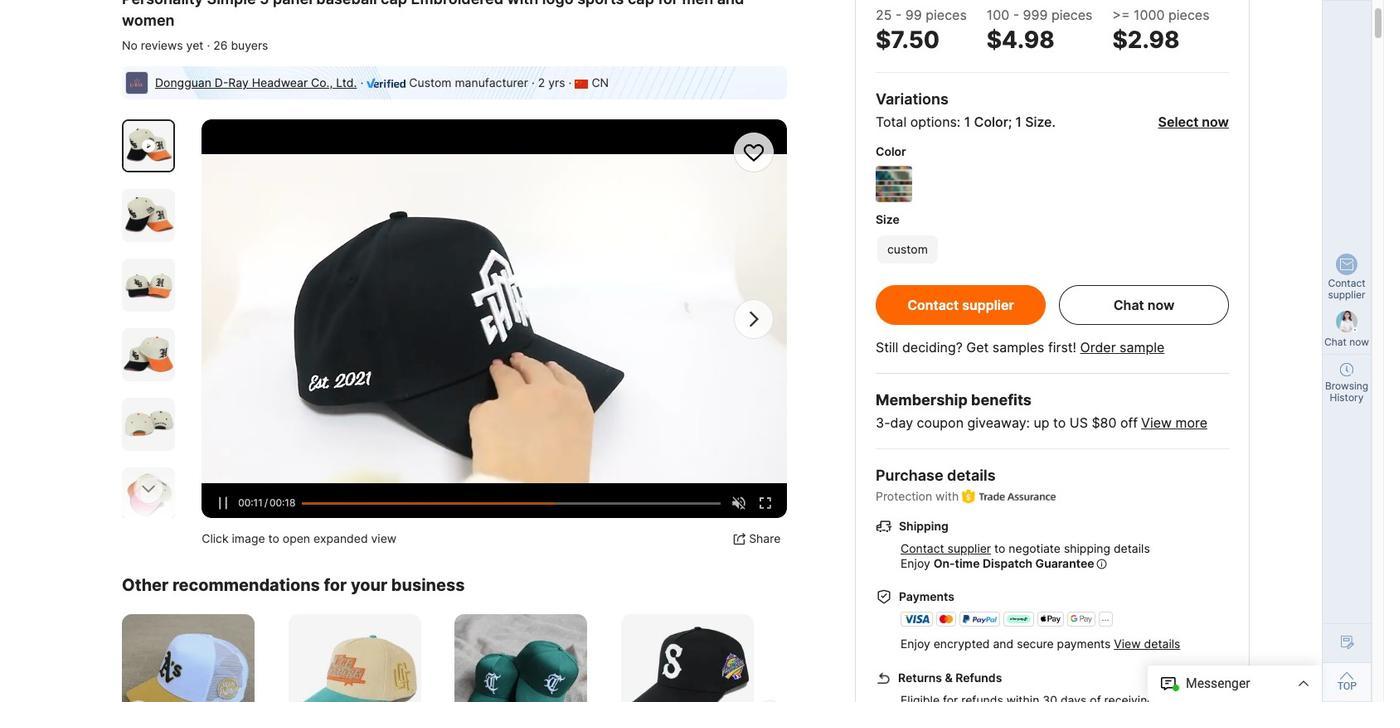 Task type: locate. For each thing, give the bounding box(es) containing it.
0 horizontal spatial chat now
[[1114, 297, 1175, 314]]

embroidered
[[411, 0, 504, 7]]

1 horizontal spatial chat now
[[1325, 336, 1370, 348]]

to left "open"
[[268, 532, 279, 546]]

chat up order sample link
[[1114, 297, 1145, 314]]

···
[[1102, 615, 1110, 626]]

1 horizontal spatial for
[[658, 0, 679, 7]]

history
[[1330, 392, 1364, 404]]

cn
[[592, 75, 609, 90]]

0 horizontal spatial and
[[717, 0, 744, 7]]

26 buyers
[[213, 38, 268, 52]]

with down purchase details at the bottom right of the page
[[936, 489, 959, 504]]

men
[[682, 0, 714, 7]]

1 vertical spatial chat
[[1325, 336, 1347, 348]]

pieces right 99
[[926, 7, 967, 23]]

details right payments
[[1144, 637, 1181, 651]]

reviews
[[141, 38, 183, 52]]

0 horizontal spatial to
[[268, 532, 279, 546]]

for left your
[[324, 576, 347, 596]]

1 horizontal spatial cap
[[628, 0, 655, 7]]

day
[[891, 415, 913, 431]]

play fill image
[[142, 137, 155, 155]]

cap right baseball
[[381, 0, 407, 7]]

$4.98
[[987, 26, 1055, 54]]

0 horizontal spatial -
[[896, 7, 902, 23]]

0 vertical spatial and
[[717, 0, 744, 7]]

chat up browsing
[[1325, 336, 1347, 348]]

click
[[202, 532, 229, 546]]

1 cap from the left
[[381, 0, 407, 7]]

no
[[122, 38, 138, 52]]

1 pieces from the left
[[926, 7, 967, 23]]

1 horizontal spatial view
[[1142, 415, 1172, 431]]

panel
[[273, 0, 313, 7]]

2 horizontal spatial pieces
[[1169, 7, 1210, 23]]

enjoy on-time dispatch guarantee
[[901, 557, 1095, 571]]

dispatch
[[983, 557, 1033, 571]]

contact supplier button
[[876, 285, 1046, 325]]

2 enjoy from the top
[[901, 637, 931, 651]]

view
[[1142, 415, 1172, 431], [1114, 637, 1141, 651]]

now
[[1202, 114, 1229, 130], [1148, 297, 1175, 314], [1350, 336, 1370, 348]]

1 - from the left
[[896, 7, 902, 23]]

color down total
[[876, 144, 906, 158]]

2 cap from the left
[[628, 0, 655, 7]]

chat now up sample
[[1114, 297, 1175, 314]]

details up protection with
[[947, 467, 996, 484]]

2 horizontal spatial to
[[1054, 415, 1066, 431]]

1 vertical spatial contact
[[908, 297, 959, 314]]

1 vertical spatial size
[[876, 212, 900, 226]]

size up custom at right
[[876, 212, 900, 226]]

to for click image to open expanded view
[[268, 532, 279, 546]]

to right up in the right bottom of the page
[[1054, 415, 1066, 431]]

still deciding? get samples first! order sample
[[876, 339, 1165, 356]]

custom
[[888, 242, 928, 256]]

details right shipping at bottom right
[[1114, 542, 1150, 556]]

and inside personality simple 5 panel baseball cap embroidered with logo sports cap for men and women
[[717, 0, 744, 7]]

now up sample
[[1148, 297, 1175, 314]]

right image
[[742, 307, 767, 332]]

pieces
[[926, 7, 967, 23], [1052, 7, 1093, 23], [1169, 7, 1210, 23]]

1 vertical spatial now
[[1148, 297, 1175, 314]]

on-
[[934, 557, 955, 571]]

supplier
[[1329, 289, 1366, 301], [962, 297, 1014, 314], [948, 542, 991, 556]]

dongguan d-ray headwear co., ltd. link
[[155, 75, 357, 90]]

2 pieces from the left
[[1052, 7, 1093, 23]]

1 vertical spatial enjoy
[[901, 637, 931, 651]]

purchase
[[876, 467, 944, 484]]

enjoy left on-
[[901, 557, 931, 571]]

0 vertical spatial enjoy
[[901, 557, 931, 571]]

open
[[283, 532, 310, 546]]

100
[[987, 7, 1010, 23]]

0 vertical spatial with
[[507, 0, 539, 7]]

select now link
[[1159, 114, 1229, 130]]

pieces for $4.98
[[1052, 7, 1093, 23]]

0 vertical spatial size
[[1026, 114, 1052, 130]]

us
[[1070, 415, 1088, 431]]

and left secure
[[993, 637, 1014, 651]]

1 vertical spatial chat now
[[1325, 336, 1370, 348]]

0 horizontal spatial chat
[[1114, 297, 1145, 314]]

0 horizontal spatial color
[[876, 144, 906, 158]]

view right off
[[1142, 415, 1172, 431]]

protection
[[876, 489, 933, 504]]

- right 25
[[896, 7, 902, 23]]

>=
[[1113, 7, 1130, 23]]

0 vertical spatial chat
[[1114, 297, 1145, 314]]

custom link
[[876, 234, 940, 265]]

off
[[1121, 415, 1138, 431]]

custom
[[409, 75, 452, 90]]

00:18
[[270, 497, 296, 510]]

with left logo
[[507, 0, 539, 7]]

- right 100
[[1013, 7, 1020, 23]]

enjoy
[[901, 557, 931, 571], [901, 637, 931, 651]]

00:11
[[238, 497, 263, 510]]

5
[[260, 0, 269, 7]]

cap right sports
[[628, 0, 655, 7]]

1 right options: on the right
[[965, 114, 971, 130]]

暂停 image
[[217, 497, 230, 511]]

$2.98
[[1113, 26, 1180, 54]]

ltd.
[[336, 75, 357, 90]]

for left men
[[658, 0, 679, 7]]

1 horizontal spatial 1
[[1016, 114, 1022, 130]]

payments
[[1057, 637, 1111, 651]]

3 pieces from the left
[[1169, 7, 1210, 23]]

supplier inside button
[[962, 297, 1014, 314]]

1 horizontal spatial color
[[974, 114, 1009, 130]]

chat now inside button
[[1114, 297, 1175, 314]]

1 horizontal spatial to
[[995, 542, 1006, 556]]

pieces inside 100 - 999 pieces $4.98
[[1052, 7, 1093, 23]]

0 vertical spatial for
[[658, 0, 679, 7]]

giveaway:
[[968, 415, 1030, 431]]

0 horizontal spatial with
[[507, 0, 539, 7]]

chat
[[1114, 297, 1145, 314], [1325, 336, 1347, 348]]

1 vertical spatial with
[[936, 489, 959, 504]]

1 horizontal spatial and
[[993, 637, 1014, 651]]

with
[[507, 0, 539, 7], [936, 489, 959, 504]]

to for contact supplier to negotiate shipping details
[[995, 542, 1006, 556]]

returns & refunds
[[898, 671, 1002, 685]]

0 horizontal spatial pieces
[[926, 7, 967, 23]]

and
[[717, 0, 744, 7], [993, 637, 1014, 651]]

- inside 100 - 999 pieces $4.98
[[1013, 7, 1020, 23]]

and right men
[[717, 0, 744, 7]]

view right payments
[[1114, 637, 1141, 651]]

view
[[371, 532, 397, 546]]

0 vertical spatial details
[[947, 467, 996, 484]]

0 horizontal spatial 1
[[965, 114, 971, 130]]

now up browsing
[[1350, 336, 1370, 348]]

pieces right 1000
[[1169, 7, 1210, 23]]

2
[[538, 75, 545, 90]]

1 vertical spatial view
[[1114, 637, 1141, 651]]

pieces right 999
[[1052, 7, 1093, 23]]

0 vertical spatial view
[[1142, 415, 1172, 431]]

1 horizontal spatial pieces
[[1052, 7, 1093, 23]]

co.,
[[311, 75, 333, 90]]

to up "enjoy on-time dispatch guarantee"
[[995, 542, 1006, 556]]

chat now up browsing
[[1325, 336, 1370, 348]]

contact supplier to negotiate shipping details
[[901, 542, 1150, 556]]

encrypted
[[934, 637, 990, 651]]

enjoy up "returns"
[[901, 637, 931, 651]]

1 horizontal spatial now
[[1202, 114, 1229, 130]]

size
[[1026, 114, 1052, 130], [876, 212, 900, 226]]

prompt image
[[1097, 557, 1107, 573]]

returns
[[898, 671, 942, 685]]

2 vertical spatial now
[[1350, 336, 1370, 348]]

1 horizontal spatial size
[[1026, 114, 1052, 130]]

1 horizontal spatial -
[[1013, 7, 1020, 23]]

1 vertical spatial for
[[324, 576, 347, 596]]

-
[[896, 7, 902, 23], [1013, 7, 1020, 23]]

1 horizontal spatial contact supplier
[[1329, 277, 1366, 301]]

list
[[122, 615, 954, 703]]

&
[[945, 671, 953, 685]]

;
[[1009, 114, 1012, 130]]

0 horizontal spatial contact supplier
[[908, 297, 1014, 314]]

your
[[351, 576, 388, 596]]

options:
[[911, 114, 961, 130]]

women
[[122, 12, 175, 29]]

有声 image
[[733, 497, 746, 511]]

size right ;
[[1026, 114, 1052, 130]]

pieces inside 25 - 99 pieces $7.50
[[926, 7, 967, 23]]

time
[[955, 557, 980, 571]]

yrs
[[549, 75, 565, 90]]

for
[[658, 0, 679, 7], [324, 576, 347, 596]]

0 horizontal spatial now
[[1148, 297, 1175, 314]]

- inside 25 - 99 pieces $7.50
[[896, 7, 902, 23]]

1 enjoy from the top
[[901, 557, 931, 571]]

shipping
[[1064, 542, 1111, 556]]

color right options: on the right
[[974, 114, 1009, 130]]

samples
[[993, 339, 1045, 356]]

2 - from the left
[[1013, 7, 1020, 23]]

0 horizontal spatial cap
[[381, 0, 407, 7]]

1 right ;
[[1016, 114, 1022, 130]]

shipping
[[899, 520, 949, 534]]

now right select
[[1202, 114, 1229, 130]]

0 vertical spatial chat now
[[1114, 297, 1175, 314]]

with inside personality simple 5 panel baseball cap embroidered with logo sports cap for men and women
[[507, 0, 539, 7]]

deciding?
[[903, 339, 963, 356]]



Task type: vqa. For each thing, say whether or not it's contained in the screenshot.
first Min.
no



Task type: describe. For each thing, give the bounding box(es) containing it.
100 - 999 pieces $4.98
[[987, 7, 1093, 54]]

1 horizontal spatial with
[[936, 489, 959, 504]]

order
[[1081, 339, 1116, 356]]

2 vertical spatial contact
[[901, 542, 945, 556]]

select
[[1159, 114, 1199, 130]]

payments
[[899, 590, 955, 604]]

for inside personality simple 5 panel baseball cap embroidered with logo sports cap for men and women
[[658, 0, 679, 7]]

variations
[[876, 90, 949, 108]]

membership benefits 3-day coupon giveaway: up to us $80 off view more
[[876, 392, 1208, 431]]

still
[[876, 339, 899, 356]]

全屏 image
[[759, 497, 773, 511]]

pieces inside >= 1000 pieces $2.98
[[1169, 7, 1210, 23]]

purchase details
[[876, 467, 996, 484]]

company logo image
[[125, 71, 148, 95]]

logo
[[542, 0, 574, 7]]

1 horizontal spatial chat
[[1325, 336, 1347, 348]]

browsing history
[[1326, 380, 1369, 404]]

simple
[[207, 0, 256, 7]]

enjoy for enjoy encrypted and secure payments view details
[[901, 637, 931, 651]]

more
[[1176, 415, 1208, 431]]

recommendations
[[172, 576, 320, 596]]

share
[[749, 532, 781, 546]]

3-
[[876, 415, 891, 431]]

enjoy for enjoy on-time dispatch guarantee
[[901, 557, 931, 571]]

guarantee
[[1036, 557, 1095, 571]]

- for $7.50
[[896, 7, 902, 23]]

dongguan
[[155, 75, 211, 90]]

chat now button
[[1059, 285, 1229, 325]]

custom manufacturer
[[409, 75, 528, 90]]

personality simple 5 panel baseball cap embroidered with logo sports cap for men and women
[[122, 0, 744, 29]]

>= 1000 pieces $2.98
[[1113, 7, 1210, 54]]

contact supplier inside button
[[908, 297, 1014, 314]]

/
[[264, 497, 268, 510]]

$7.50
[[876, 26, 940, 54]]

0 vertical spatial now
[[1202, 114, 1229, 130]]

$80
[[1092, 415, 1117, 431]]

no reviews yet
[[122, 38, 204, 52]]

business
[[391, 576, 465, 596]]

baseball
[[316, 0, 377, 7]]

first!
[[1048, 339, 1077, 356]]

chat inside chat now button
[[1114, 297, 1145, 314]]

other recommendations for your business
[[122, 576, 465, 596]]

get
[[967, 339, 989, 356]]

select now
[[1159, 114, 1229, 130]]

coupon
[[917, 415, 964, 431]]

secure
[[1017, 637, 1054, 651]]

pieces for $7.50
[[926, 7, 967, 23]]

99
[[906, 7, 922, 23]]

1 1 from the left
[[965, 114, 971, 130]]

manufacturer
[[455, 75, 528, 90]]

yet
[[186, 38, 204, 52]]

benefits
[[971, 392, 1032, 409]]

sports
[[578, 0, 624, 7]]

- for $4.98
[[1013, 7, 1020, 23]]

0 horizontal spatial for
[[324, 576, 347, 596]]

refunds
[[956, 671, 1002, 685]]

25
[[876, 7, 892, 23]]

negotiate
[[1009, 542, 1061, 556]]

enjoy encrypted and secure payments view details
[[901, 637, 1181, 651]]

to inside membership benefits 3-day coupon giveaway: up to us $80 off view more
[[1054, 415, 1066, 431]]

arrow down image
[[142, 481, 155, 498]]

view more link
[[1142, 415, 1208, 431]]

1 vertical spatial color
[[876, 144, 906, 158]]

now inside button
[[1148, 297, 1175, 314]]

999
[[1023, 7, 1048, 23]]

total options: 1 color ; 1 size .
[[876, 114, 1056, 130]]

order sample link
[[1081, 339, 1165, 356]]

contact inside contact supplier button
[[908, 297, 959, 314]]

0 horizontal spatial size
[[876, 212, 900, 226]]

00:11 / 00:18
[[238, 497, 296, 510]]

2 yrs
[[538, 75, 565, 90]]

0 vertical spatial contact
[[1329, 277, 1366, 290]]

2 1 from the left
[[1016, 114, 1022, 130]]

view inside membership benefits 3-day coupon giveaway: up to us $80 off view more
[[1142, 415, 1172, 431]]

other
[[122, 576, 169, 596]]

1 vertical spatial and
[[993, 637, 1014, 651]]

ray
[[228, 75, 249, 90]]

dongguan d-ray headwear co., ltd.
[[155, 75, 357, 90]]

25 - 99 pieces $7.50
[[876, 7, 967, 54]]

2 horizontal spatial now
[[1350, 336, 1370, 348]]

0 horizontal spatial view
[[1114, 637, 1141, 651]]

2 vertical spatial details
[[1144, 637, 1181, 651]]

buyers
[[231, 38, 268, 52]]

browsing
[[1326, 380, 1369, 392]]

membership
[[876, 392, 968, 409]]

personality
[[122, 0, 203, 7]]

up
[[1034, 415, 1050, 431]]

image
[[232, 532, 265, 546]]

d-
[[215, 75, 228, 90]]

headwear
[[252, 75, 308, 90]]

1 vertical spatial details
[[1114, 542, 1150, 556]]

protection with
[[876, 489, 959, 504]]

0 vertical spatial color
[[974, 114, 1009, 130]]

26
[[213, 38, 228, 52]]

favorite image
[[742, 140, 767, 165]]

total
[[876, 114, 907, 130]]



